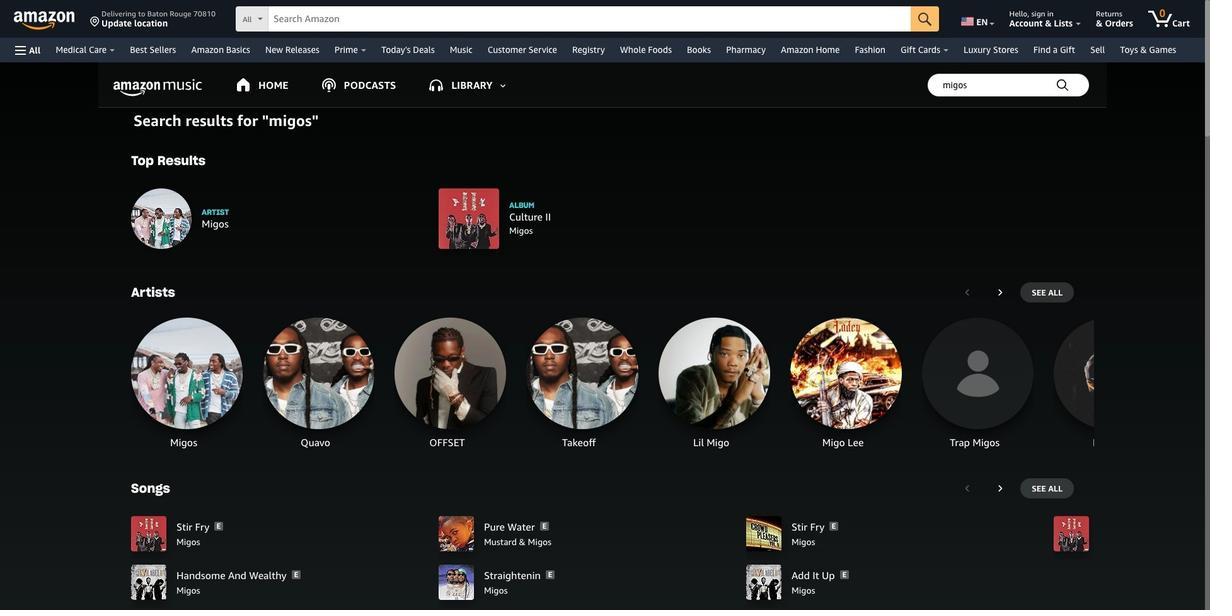 Task type: vqa. For each thing, say whether or not it's contained in the screenshot.
Season
no



Task type: describe. For each thing, give the bounding box(es) containing it.
2 section from the top
[[98, 280, 1108, 454]]

Search Amazon text field
[[269, 7, 911, 31]]

3 section from the top
[[98, 476, 1108, 611]]

Search search field
[[928, 73, 1090, 96]]

none submit inside navigation navigation
[[911, 6, 940, 32]]

navigation navigation
[[0, 0, 1206, 62]]

amazon image
[[14, 11, 75, 30]]

amazon music image
[[114, 79, 202, 97]]



Task type: locate. For each thing, give the bounding box(es) containing it.
1 vertical spatial section
[[98, 280, 1108, 454]]

0 vertical spatial section
[[98, 148, 1108, 257]]

2 vertical spatial section
[[98, 476, 1108, 611]]

none search field inside navigation navigation
[[236, 6, 940, 33]]

1 section from the top
[[98, 148, 1108, 257]]

section
[[98, 148, 1108, 257], [98, 280, 1108, 454], [98, 476, 1108, 611]]

None search field
[[236, 6, 940, 33]]

None submit
[[911, 6, 940, 32]]



